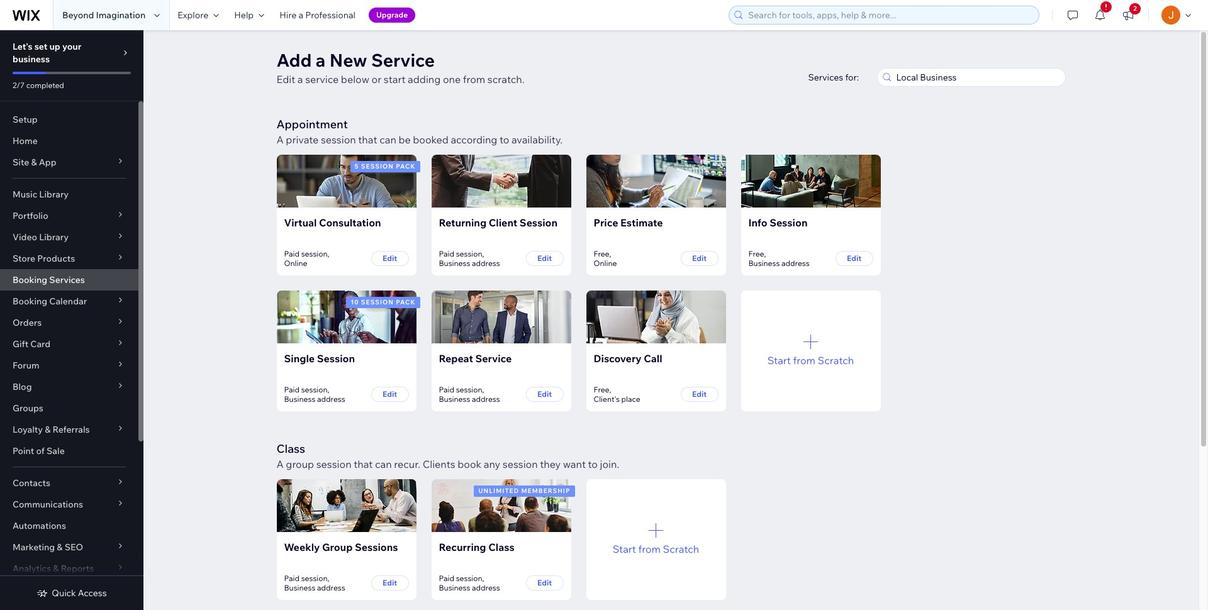 Task type: locate. For each thing, give the bounding box(es) containing it.
that
[[358, 133, 377, 146], [354, 458, 373, 471]]

1 online from the left
[[284, 259, 307, 268]]

discovery
[[594, 352, 642, 365]]

a for class
[[277, 458, 284, 471]]

referrals
[[53, 424, 90, 435]]

business
[[439, 259, 470, 268], [749, 259, 780, 268], [284, 395, 315, 404], [439, 395, 470, 404], [284, 583, 315, 593], [439, 583, 470, 593]]

group
[[322, 541, 353, 554]]

can left recur.
[[375, 458, 392, 471]]

business for returning client session
[[439, 259, 470, 268]]

, for service
[[482, 385, 484, 395]]

service up start in the left top of the page
[[371, 49, 435, 71]]

0 vertical spatial pack
[[396, 162, 416, 171]]

edit button for info session
[[835, 251, 873, 266]]

appointment a private session that can be booked according to availability.
[[277, 117, 563, 146]]

reports
[[61, 563, 94, 575]]

Enter the type of business field
[[893, 69, 1061, 86]]

0 vertical spatial service
[[371, 49, 435, 71]]

2 pack from the top
[[396, 298, 416, 306]]

free left place
[[594, 385, 609, 395]]

a down add on the top left of page
[[298, 73, 303, 86]]

help
[[234, 9, 254, 21]]

1 horizontal spatial from
[[638, 543, 661, 555]]

edit for single session
[[383, 390, 397, 399]]

card
[[30, 339, 50, 350]]

pack
[[396, 162, 416, 171], [396, 298, 416, 306]]

0 vertical spatial start from scratch button
[[741, 291, 881, 412]]

1 horizontal spatial online
[[594, 259, 617, 268]]

session down recurring
[[456, 574, 482, 583]]

online down price
[[594, 259, 617, 268]]

booking inside "link"
[[13, 274, 47, 286]]

business down weekly on the left of page
[[284, 583, 315, 593]]

1 vertical spatial scratch
[[663, 543, 699, 555]]

paid down returning
[[439, 249, 454, 259]]

booking calendar button
[[0, 291, 138, 312]]

hire
[[280, 9, 297, 21]]

2 vertical spatial from
[[638, 543, 661, 555]]

session right the single
[[317, 352, 355, 365]]

business for weekly group sessions
[[284, 583, 315, 593]]

edit for info session
[[847, 254, 862, 263]]

& inside 'dropdown button'
[[57, 542, 63, 553]]

home link
[[0, 130, 138, 152]]

1 vertical spatial start from scratch button
[[586, 480, 726, 600]]

a inside hire a professional link
[[299, 9, 303, 21]]

, down repeat service
[[482, 385, 484, 395]]

, for group
[[328, 574, 329, 583]]

0 horizontal spatial services
[[49, 274, 85, 286]]

session right the 10
[[361, 298, 394, 306]]

marketing
[[13, 542, 55, 553]]

edit button for weekly group sessions
[[371, 576, 409, 591]]

edit inside add a new service edit a service below or start adding one from scratch.
[[277, 73, 295, 86]]

a inside appointment a private session that can be booked according to availability.
[[277, 133, 284, 146]]

service right "repeat" on the bottom
[[475, 352, 512, 365]]

setup link
[[0, 109, 138, 130]]

0 horizontal spatial start from scratch button
[[586, 480, 726, 600]]

0 vertical spatial start
[[768, 354, 791, 367]]

that for appointment
[[358, 133, 377, 146]]

orders
[[13, 317, 42, 329]]

2 a from the top
[[277, 458, 284, 471]]

, down price
[[609, 249, 611, 259]]

services up calendar
[[49, 274, 85, 286]]

business for single session
[[284, 395, 315, 404]]

edit button for virtual consultation
[[371, 251, 409, 266]]

1 horizontal spatial start
[[768, 354, 791, 367]]

class
[[277, 442, 305, 456], [488, 541, 515, 554]]

1 horizontal spatial scratch
[[818, 354, 854, 367]]

to right the 'according'
[[500, 133, 509, 146]]

session right info at top right
[[770, 216, 808, 229]]

recur.
[[394, 458, 420, 471]]

1 vertical spatial from
[[793, 354, 816, 367]]

2 booking from the top
[[13, 296, 47, 307]]

session for 5 session pack
[[361, 162, 394, 171]]

session inside paid session , online
[[301, 249, 328, 259]]

free , business address
[[749, 249, 810, 268]]

that left recur.
[[354, 458, 373, 471]]

address down the single session
[[317, 395, 345, 404]]

1 vertical spatial a
[[277, 458, 284, 471]]

online down virtual
[[284, 259, 307, 268]]

& left the seo
[[57, 542, 63, 553]]

can inside appointment a private session that can be booked according to availability.
[[380, 133, 396, 146]]

communications
[[13, 499, 83, 510]]

1 vertical spatial services
[[49, 274, 85, 286]]

5 session pack
[[355, 162, 416, 171]]

, inside free , client's place
[[609, 385, 611, 395]]

can left the be
[[380, 133, 396, 146]]

, down returning client session
[[482, 249, 484, 259]]

start
[[768, 354, 791, 367], [613, 543, 636, 555]]

1 vertical spatial a
[[316, 49, 326, 71]]

library for video library
[[39, 232, 69, 243]]

library up products
[[39, 232, 69, 243]]

new
[[330, 49, 367, 71]]

session for recurring class
[[456, 574, 482, 583]]

1 horizontal spatial start from scratch button
[[741, 291, 881, 412]]

free down price
[[594, 249, 609, 259]]

session down virtual
[[301, 249, 328, 259]]

address down group
[[317, 583, 345, 593]]

1 booking from the top
[[13, 274, 47, 286]]

class up group
[[277, 442, 305, 456]]

session down the single session
[[301, 385, 328, 395]]

0 vertical spatial booking
[[13, 274, 47, 286]]

address down returning client session
[[472, 259, 500, 268]]

0 vertical spatial to
[[500, 133, 509, 146]]

1 horizontal spatial service
[[475, 352, 512, 365]]

returning client session
[[439, 216, 558, 229]]

forum
[[13, 360, 39, 371]]

address down info session
[[782, 259, 810, 268]]

& left reports
[[53, 563, 59, 575]]

paid session , business address down recurring
[[439, 574, 500, 593]]

1 vertical spatial booking
[[13, 296, 47, 307]]

business inside free , business address
[[749, 259, 780, 268]]

2 online from the left
[[594, 259, 617, 268]]

business down returning
[[439, 259, 470, 268]]

, inside paid session , online
[[328, 249, 329, 259]]

address for returning client session
[[472, 259, 500, 268]]

group
[[286, 458, 314, 471]]

booking
[[13, 274, 47, 286], [13, 296, 47, 307]]

services inside "link"
[[49, 274, 85, 286]]

consultation
[[319, 216, 381, 229]]

from
[[463, 73, 485, 86], [793, 354, 816, 367], [638, 543, 661, 555]]

returning
[[439, 216, 487, 229]]

0 vertical spatial class
[[277, 442, 305, 456]]

paid down weekly on the left of page
[[284, 574, 300, 583]]

1 vertical spatial pack
[[396, 298, 416, 306]]

session down weekly on the left of page
[[301, 574, 328, 583]]

that up 5
[[358, 133, 377, 146]]

a up "service"
[[316, 49, 326, 71]]

start from scratch
[[768, 354, 854, 367], [613, 543, 699, 555]]

let's set up your business
[[13, 41, 81, 65]]

services left for:
[[808, 72, 843, 83]]

address down recurring class
[[472, 583, 500, 593]]

paid session , business address down the single session
[[284, 385, 345, 404]]

0 vertical spatial from
[[463, 73, 485, 86]]

class right recurring
[[488, 541, 515, 554]]

service
[[305, 73, 339, 86]]

want
[[563, 458, 586, 471]]

1 vertical spatial can
[[375, 458, 392, 471]]

session right 5
[[361, 162, 394, 171]]

free inside free , client's place
[[594, 385, 609, 395]]

free inside free , online
[[594, 249, 609, 259]]

a left group
[[277, 458, 284, 471]]

session for single session
[[301, 385, 328, 395]]

0 vertical spatial scratch
[[818, 354, 854, 367]]

that inside class a group session that can recur. clients book any session they want to join.
[[354, 458, 373, 471]]

free inside free , business address
[[749, 249, 764, 259]]

store products button
[[0, 248, 138, 269]]

appointment
[[277, 117, 348, 132]]

a for appointment
[[277, 133, 284, 146]]

from inside add a new service edit a service below or start adding one from scratch.
[[463, 73, 485, 86]]

1 vertical spatial start from scratch
[[613, 543, 699, 555]]

booking for booking services
[[13, 274, 47, 286]]

, down info at top right
[[764, 249, 766, 259]]

paid session , business address for returning
[[439, 249, 500, 268]]

0 vertical spatial a
[[299, 9, 303, 21]]

booking inside dropdown button
[[13, 296, 47, 307]]

0 horizontal spatial service
[[371, 49, 435, 71]]

to inside class a group session that can recur. clients book any session they want to join.
[[588, 458, 598, 471]]

access
[[78, 588, 107, 599]]

gift card
[[13, 339, 50, 350]]

business down the single
[[284, 395, 315, 404]]

paid for recurring
[[439, 574, 454, 583]]

& inside dropdown button
[[45, 424, 51, 435]]

session inside appointment a private session that can be booked according to availability.
[[321, 133, 356, 146]]

analytics & reports button
[[0, 558, 138, 580]]

help button
[[227, 0, 272, 30]]

business down "repeat" on the bottom
[[439, 395, 470, 404]]

paid down the single
[[284, 385, 300, 395]]

video library button
[[0, 227, 138, 248]]

address down repeat service
[[472, 395, 500, 404]]

library
[[39, 189, 69, 200], [39, 232, 69, 243]]

to
[[500, 133, 509, 146], [588, 458, 598, 471]]

, down group
[[328, 574, 329, 583]]

1 vertical spatial that
[[354, 458, 373, 471]]

estimate
[[621, 216, 663, 229]]

session down returning
[[456, 249, 482, 259]]

sidebar element
[[0, 30, 143, 610]]

1 horizontal spatial to
[[588, 458, 598, 471]]

& right loyalty
[[45, 424, 51, 435]]

2 horizontal spatial from
[[793, 354, 816, 367]]

paid down recurring
[[439, 574, 454, 583]]

1 vertical spatial to
[[588, 458, 598, 471]]

video
[[13, 232, 37, 243]]

0 horizontal spatial start
[[613, 543, 636, 555]]

booking down store at the left of the page
[[13, 274, 47, 286]]

edit
[[277, 73, 295, 86], [383, 254, 397, 263], [537, 254, 552, 263], [692, 254, 707, 263], [847, 254, 862, 263], [383, 390, 397, 399], [537, 390, 552, 399], [692, 390, 707, 399], [383, 578, 397, 588], [537, 578, 552, 588]]

paid for single
[[284, 385, 300, 395]]

class inside class a group session that can recur. clients book any session they want to join.
[[277, 442, 305, 456]]

1 pack from the top
[[396, 162, 416, 171]]

booking up orders at the left bottom
[[13, 296, 47, 307]]

1 horizontal spatial start from scratch
[[768, 354, 854, 367]]

0 horizontal spatial to
[[500, 133, 509, 146]]

free down info at top right
[[749, 249, 764, 259]]

5
[[355, 162, 359, 171]]

0 vertical spatial that
[[358, 133, 377, 146]]

library for music library
[[39, 189, 69, 200]]

a
[[277, 133, 284, 146], [277, 458, 284, 471]]

paid down virtual
[[284, 249, 300, 259]]

business down info at top right
[[749, 259, 780, 268]]

to left join.
[[588, 458, 598, 471]]

, left place
[[609, 385, 611, 395]]

a inside class a group session that can recur. clients book any session they want to join.
[[277, 458, 284, 471]]

loyalty & referrals button
[[0, 419, 138, 441]]

class a group session that can recur. clients book any session they want to join.
[[277, 442, 619, 471]]

0 horizontal spatial online
[[284, 259, 307, 268]]

imagination
[[96, 9, 146, 21]]

0 vertical spatial can
[[380, 133, 396, 146]]

, for consultation
[[328, 249, 329, 259]]

business down recurring
[[439, 583, 470, 593]]

, down recurring class
[[482, 574, 484, 583]]

add
[[277, 49, 312, 71]]

scratch
[[818, 354, 854, 367], [663, 543, 699, 555]]

0 vertical spatial library
[[39, 189, 69, 200]]

weekly group sessions
[[284, 541, 398, 554]]

pack down the be
[[396, 162, 416, 171]]

, for session
[[328, 385, 329, 395]]

0 vertical spatial services
[[808, 72, 843, 83]]

1 vertical spatial service
[[475, 352, 512, 365]]

paid down "repeat" on the bottom
[[439, 385, 454, 395]]

, inside free , business address
[[764, 249, 766, 259]]

free for price
[[594, 249, 609, 259]]

quick
[[52, 588, 76, 599]]

session down appointment
[[321, 133, 356, 146]]

2 library from the top
[[39, 232, 69, 243]]

1 vertical spatial class
[[488, 541, 515, 554]]

0 vertical spatial start from scratch
[[768, 354, 854, 367]]

music library link
[[0, 184, 138, 205]]

& for marketing
[[57, 542, 63, 553]]

paid session , business address down repeat service
[[439, 385, 500, 404]]

that inside appointment a private session that can be booked according to availability.
[[358, 133, 377, 146]]

a left private
[[277, 133, 284, 146]]

services
[[808, 72, 843, 83], [49, 274, 85, 286]]

paid inside paid session , online
[[284, 249, 300, 259]]

2/7 completed
[[13, 81, 64, 90]]

, for client
[[482, 249, 484, 259]]

session right client
[[520, 216, 558, 229]]

, down the single session
[[328, 385, 329, 395]]

, down virtual consultation
[[328, 249, 329, 259]]

they
[[540, 458, 561, 471]]

a right hire
[[299, 9, 303, 21]]

blog
[[13, 381, 32, 393]]

video library
[[13, 232, 69, 243]]

paid session , business address down weekly on the left of page
[[284, 574, 345, 593]]

1 vertical spatial start
[[613, 543, 636, 555]]

0 horizontal spatial from
[[463, 73, 485, 86]]

edit for returning client session
[[537, 254, 552, 263]]

paid session , business address down returning
[[439, 249, 500, 268]]

1 library from the top
[[39, 189, 69, 200]]

edit for discovery call
[[692, 390, 707, 399]]

session down repeat service
[[456, 385, 482, 395]]

free
[[594, 249, 609, 259], [749, 249, 764, 259], [594, 385, 609, 395]]

start from scratch for start from scratch button to the left
[[613, 543, 699, 555]]

products
[[37, 253, 75, 264]]

library up portfolio dropdown button
[[39, 189, 69, 200]]

0 vertical spatial a
[[277, 133, 284, 146]]

library inside dropdown button
[[39, 232, 69, 243]]

edit button for repeat service
[[526, 387, 564, 402]]

analytics
[[13, 563, 51, 575]]

pack right the 10
[[396, 298, 416, 306]]

edit button
[[371, 251, 409, 266], [526, 251, 564, 266], [681, 251, 718, 266], [835, 251, 873, 266], [371, 387, 409, 402], [526, 387, 564, 402], [681, 387, 718, 402], [371, 576, 409, 591], [526, 576, 564, 591]]

1 horizontal spatial class
[[488, 541, 515, 554]]

clients
[[423, 458, 455, 471]]

add a new service edit a service below or start adding one from scratch.
[[277, 49, 525, 86]]

scratch for start from scratch button to the left
[[663, 543, 699, 555]]

0 horizontal spatial start from scratch
[[613, 543, 699, 555]]

start for right start from scratch button
[[768, 354, 791, 367]]

any
[[484, 458, 500, 471]]

orders button
[[0, 312, 138, 334]]

1 vertical spatial library
[[39, 232, 69, 243]]

0 horizontal spatial class
[[277, 442, 305, 456]]

can inside class a group session that can recur. clients book any session they want to join.
[[375, 458, 392, 471]]

a for professional
[[299, 9, 303, 21]]

session for 10 session pack
[[361, 298, 394, 306]]

& right site
[[31, 157, 37, 168]]

0 horizontal spatial scratch
[[663, 543, 699, 555]]

1 a from the top
[[277, 133, 284, 146]]

paid session , business address for repeat
[[439, 385, 500, 404]]

to inside appointment a private session that can be booked according to availability.
[[500, 133, 509, 146]]

2 vertical spatial a
[[298, 73, 303, 86]]

book
[[458, 458, 482, 471]]

session for info session
[[770, 216, 808, 229]]

paid for repeat
[[439, 385, 454, 395]]

edit button for single session
[[371, 387, 409, 402]]

online
[[284, 259, 307, 268], [594, 259, 617, 268]]

site & app button
[[0, 152, 138, 173]]



Task type: vqa. For each thing, say whether or not it's contained in the screenshot.


Task type: describe. For each thing, give the bounding box(es) containing it.
free , client's place
[[594, 385, 640, 404]]

price
[[594, 216, 618, 229]]

price estimate
[[594, 216, 663, 229]]

session for returning client session
[[456, 249, 482, 259]]

sessions
[[355, 541, 398, 554]]

1 horizontal spatial services
[[808, 72, 843, 83]]

calendar
[[49, 296, 87, 307]]

weekly
[[284, 541, 320, 554]]

session for virtual consultation
[[301, 249, 328, 259]]

or
[[372, 73, 382, 86]]

session for repeat service
[[456, 385, 482, 395]]

free for info
[[749, 249, 764, 259]]

adding
[[408, 73, 441, 86]]

address inside free , business address
[[782, 259, 810, 268]]

for:
[[845, 72, 859, 83]]

& for loyalty
[[45, 424, 51, 435]]

edit for price estimate
[[692, 254, 707, 263]]

business for recurring class
[[439, 583, 470, 593]]

2/7
[[13, 81, 25, 90]]

call
[[644, 352, 662, 365]]

& for analytics
[[53, 563, 59, 575]]

booked
[[413, 133, 449, 146]]

free for discovery
[[594, 385, 609, 395]]

paid session , business address for single
[[284, 385, 345, 404]]

paid session , business address for weekly
[[284, 574, 345, 593]]

single
[[284, 352, 315, 365]]

can for class
[[375, 458, 392, 471]]

edit button for discovery call
[[681, 387, 718, 402]]

edit button for returning client session
[[526, 251, 564, 266]]

edit for virtual consultation
[[383, 254, 397, 263]]

paid for weekly
[[284, 574, 300, 583]]

your
[[62, 41, 81, 52]]

session for weekly group sessions
[[301, 574, 328, 583]]

availability.
[[512, 133, 563, 146]]

portfolio button
[[0, 205, 138, 227]]

portfolio
[[13, 210, 48, 222]]

store products
[[13, 253, 75, 264]]

service inside add a new service edit a service below or start adding one from scratch.
[[371, 49, 435, 71]]

upgrade button
[[369, 8, 415, 23]]

let's
[[13, 41, 32, 52]]

below
[[341, 73, 369, 86]]

2 button
[[1115, 0, 1142, 30]]

seo
[[65, 542, 83, 553]]

forum button
[[0, 355, 138, 376]]

analytics & reports
[[13, 563, 94, 575]]

home
[[13, 135, 38, 147]]

paid for returning
[[439, 249, 454, 259]]

quick access button
[[37, 588, 107, 599]]

address for recurring class
[[472, 583, 500, 593]]

address for repeat service
[[472, 395, 500, 404]]

completed
[[26, 81, 64, 90]]

pack for consultation
[[396, 162, 416, 171]]

address for weekly group sessions
[[317, 583, 345, 593]]

from for start from scratch button to the left
[[638, 543, 661, 555]]

marketing & seo button
[[0, 537, 138, 558]]

quick access
[[52, 588, 107, 599]]

, inside free , online
[[609, 249, 611, 259]]

from for right start from scratch button
[[793, 354, 816, 367]]

loyalty & referrals
[[13, 424, 90, 435]]

set
[[34, 41, 47, 52]]

that for class
[[354, 458, 373, 471]]

edit for repeat service
[[537, 390, 552, 399]]

place
[[621, 395, 640, 404]]

client's
[[594, 395, 620, 404]]

& for site
[[31, 157, 37, 168]]

point
[[13, 446, 34, 457]]

groups
[[13, 403, 43, 414]]

info
[[749, 216, 768, 229]]

gift
[[13, 339, 28, 350]]

business for repeat service
[[439, 395, 470, 404]]

start for start from scratch button to the left
[[613, 543, 636, 555]]

site
[[13, 157, 29, 168]]

setup
[[13, 114, 38, 125]]

contacts
[[13, 478, 50, 489]]

recurring class
[[439, 541, 515, 554]]

business
[[13, 53, 50, 65]]

membership
[[521, 487, 570, 495]]

hire a professional link
[[272, 0, 363, 30]]

single session
[[284, 352, 355, 365]]

according
[[451, 133, 497, 146]]

beyond
[[62, 9, 94, 21]]

session up unlimited membership
[[503, 458, 538, 471]]

one
[[443, 73, 461, 86]]

scratch.
[[488, 73, 525, 86]]

start
[[384, 73, 406, 86]]

paid for virtual
[[284, 249, 300, 259]]

edit button for price estimate
[[681, 251, 718, 266]]

sale
[[47, 446, 65, 457]]

contacts button
[[0, 473, 138, 494]]

online inside paid session , online
[[284, 259, 307, 268]]

booking for booking calendar
[[13, 296, 47, 307]]

unlimited
[[478, 487, 519, 495]]

paid session , business address for recurring
[[439, 574, 500, 593]]

session right group
[[316, 458, 352, 471]]

booking services link
[[0, 269, 138, 291]]

edit button for recurring class
[[526, 576, 564, 591]]

professional
[[305, 9, 356, 21]]

repeat service
[[439, 352, 512, 365]]

booking services
[[13, 274, 85, 286]]

edit for recurring class
[[537, 578, 552, 588]]

automations link
[[0, 515, 138, 537]]

site & app
[[13, 157, 56, 168]]

edit for weekly group sessions
[[383, 578, 397, 588]]

free , online
[[594, 249, 617, 268]]

start from scratch for right start from scratch button
[[768, 354, 854, 367]]

join.
[[600, 458, 619, 471]]

can for appointment
[[380, 133, 396, 146]]

virtual consultation
[[284, 216, 381, 229]]

info session
[[749, 216, 808, 229]]

app
[[39, 157, 56, 168]]

upgrade
[[376, 10, 408, 20]]

Search for tools, apps, help & more... field
[[744, 6, 1035, 24]]

music
[[13, 189, 37, 200]]

beyond imagination
[[62, 9, 146, 21]]

pack for session
[[396, 298, 416, 306]]

hire a professional
[[280, 9, 356, 21]]

loyalty
[[13, 424, 43, 435]]

scratch for right start from scratch button
[[818, 354, 854, 367]]

discovery call
[[594, 352, 662, 365]]

, for class
[[482, 574, 484, 583]]

session for single session
[[317, 352, 355, 365]]

booking calendar
[[13, 296, 87, 307]]

services for:
[[808, 72, 859, 83]]

recurring
[[439, 541, 486, 554]]

of
[[36, 446, 45, 457]]

groups link
[[0, 398, 138, 419]]

address for single session
[[317, 395, 345, 404]]

2
[[1134, 4, 1137, 13]]

a for new
[[316, 49, 326, 71]]



